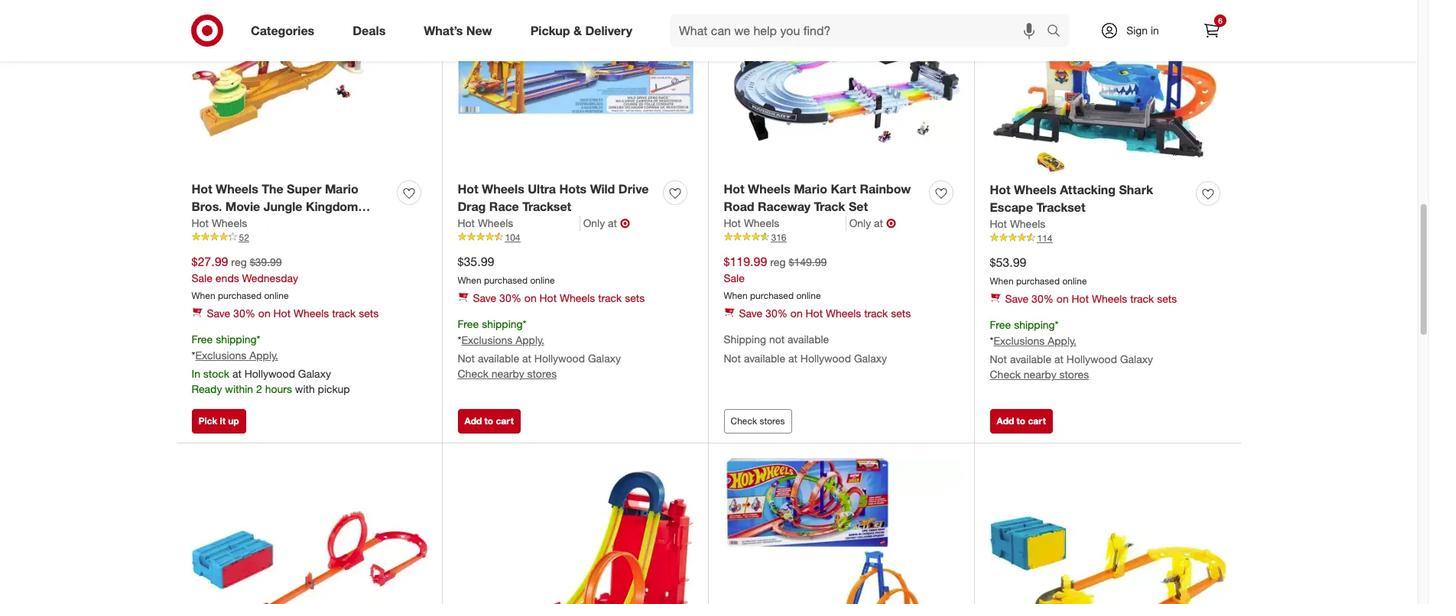 Task type: vqa. For each thing, say whether or not it's contained in the screenshot.
the as
no



Task type: describe. For each thing, give the bounding box(es) containing it.
exclusions apply. link for $53.99
[[994, 334, 1077, 347]]

wheels down 114 link
[[1092, 292, 1128, 305]]

kart
[[831, 181, 857, 196]]

galaxy for hot wheels ultra hots wild drive drag race trackset
[[588, 352, 621, 365]]

save for hot wheels the super mario bros. movie jungle kingdom raceway
[[207, 307, 230, 320]]

hot wheels the super mario bros. movie jungle kingdom raceway
[[192, 181, 358, 231]]

shipping
[[724, 333, 766, 346]]

purchased inside the $53.99 when purchased online
[[1016, 275, 1060, 286]]

pick
[[198, 415, 217, 426]]

52 link
[[192, 231, 427, 244]]

track for hot wheels mario kart rainbow road raceway track set
[[864, 307, 888, 320]]

wheels up shipping not available not available at hollywood galaxy
[[826, 307, 861, 320]]

free shipping * * exclusions apply. not available at hollywood galaxy check nearby stores for $53.99
[[990, 318, 1153, 381]]

check nearby stores button for $35.99
[[458, 366, 557, 382]]

online inside the $53.99 when purchased online
[[1063, 275, 1087, 286]]

with
[[295, 382, 315, 395]]

hot wheels for hot wheels link underneath bros.
[[192, 216, 247, 229]]

¬ for hot wheels mario kart rainbow road raceway track set
[[886, 215, 896, 231]]

escape
[[990, 199, 1033, 215]]

pick it up button
[[192, 409, 246, 433]]

hot down "wednesday"
[[273, 307, 291, 320]]

104 link
[[458, 231, 693, 244]]

hollywood for hot wheels ultra hots wild drive drag race trackset
[[534, 352, 585, 365]]

online inside $27.99 reg $39.99 sale ends wednesday when purchased online
[[264, 289, 289, 301]]

when inside the $53.99 when purchased online
[[990, 275, 1014, 286]]

hot wheels ultra hots wild drive drag race trackset
[[458, 181, 649, 214]]

save 30% on hot wheels track sets for ultra
[[473, 292, 645, 305]]

check inside button
[[731, 415, 757, 426]]

apply. inside the free shipping * * exclusions apply. in stock at  hollywood galaxy ready within 2 hours with pickup
[[249, 349, 278, 362]]

delivery
[[585, 23, 633, 38]]

free inside the free shipping * * exclusions apply. in stock at  hollywood galaxy ready within 2 hours with pickup
[[192, 333, 213, 346]]

at inside the free shipping * * exclusions apply. in stock at  hollywood galaxy ready within 2 hours with pickup
[[232, 367, 242, 380]]

save for hot wheels mario kart rainbow road raceway track set
[[739, 307, 763, 320]]

$39.99
[[250, 255, 282, 268]]

exclusions for $53.99
[[994, 334, 1045, 347]]

6 link
[[1195, 14, 1229, 47]]

hot wheels attacking shark escape trackset
[[990, 182, 1153, 215]]

only for trackset
[[583, 216, 605, 229]]

to for $35.99
[[485, 415, 493, 426]]

ready
[[192, 382, 222, 395]]

wheels inside hot wheels ultra hots wild drive drag race trackset
[[482, 181, 524, 196]]

hot wheels link down escape on the top right of page
[[990, 216, 1046, 231]]

mario inside hot wheels the super mario bros. movie jungle kingdom raceway
[[325, 181, 358, 196]]

pickup
[[530, 23, 570, 38]]

hot inside hot wheels mario kart rainbow road raceway track set
[[724, 181, 745, 196]]

hot wheels for hot wheels link underneath escape on the top right of page
[[990, 217, 1046, 230]]

free shipping * * exclusions apply. in stock at  hollywood galaxy ready within 2 hours with pickup
[[192, 333, 350, 395]]

search
[[1040, 24, 1077, 39]]

apply. for $35.99
[[516, 334, 544, 347]]

hot down the $53.99 when purchased online
[[1072, 292, 1089, 305]]

attacking
[[1060, 182, 1116, 197]]

drag
[[458, 199, 486, 214]]

hot inside hot wheels ultra hots wild drive drag race trackset
[[458, 181, 478, 196]]

30% for hot wheels mario kart rainbow road raceway track set
[[766, 307, 788, 320]]

kingdom
[[306, 199, 358, 214]]

purchased inside $119.99 reg $149.99 sale when purchased online
[[750, 289, 794, 301]]

sign in link
[[1088, 14, 1183, 47]]

nearby for $35.99
[[492, 367, 524, 380]]

wednesday
[[242, 271, 298, 284]]

search button
[[1040, 14, 1077, 50]]

what's new
[[424, 23, 492, 38]]

30% for hot wheels the super mario bros. movie jungle kingdom raceway
[[233, 307, 255, 320]]

hours
[[265, 382, 292, 395]]

only at ¬ for set
[[849, 215, 896, 231]]

316
[[771, 231, 787, 243]]

shark
[[1119, 182, 1153, 197]]

shipping for $53.99
[[1014, 318, 1055, 331]]

track for hot wheels ultra hots wild drive drag race trackset
[[598, 292, 622, 305]]

not
[[769, 333, 785, 346]]

$119.99
[[724, 254, 767, 269]]

add for $35.99
[[465, 415, 482, 426]]

pickup & delivery link
[[517, 14, 652, 47]]

check for $53.99
[[990, 368, 1021, 381]]

deals link
[[340, 14, 405, 47]]

when inside $119.99 reg $149.99 sale when purchased online
[[724, 289, 748, 301]]

not inside shipping not available not available at hollywood galaxy
[[724, 352, 741, 365]]

¬ for hot wheels ultra hots wild drive drag race trackset
[[620, 215, 630, 231]]

road
[[724, 199, 754, 214]]

what's
[[424, 23, 463, 38]]

when inside $35.99 when purchased online
[[458, 274, 482, 286]]

categories
[[251, 23, 314, 38]]

add for $53.99
[[997, 415, 1014, 426]]

hot wheels for hot wheels link on top of 104
[[458, 216, 513, 229]]

hollywood for hot wheels the super mario bros. movie jungle kingdom raceway
[[245, 367, 295, 380]]

check stores button
[[724, 409, 792, 433]]

track for hot wheels attacking shark escape trackset
[[1130, 292, 1154, 305]]

$27.99 reg $39.99 sale ends wednesday when purchased online
[[192, 254, 298, 301]]

sets for hot wheels the super mario bros. movie jungle kingdom raceway
[[359, 307, 379, 320]]

ultra
[[528, 181, 556, 196]]

movie
[[225, 199, 260, 214]]

hot down drag on the top left of page
[[458, 216, 475, 229]]

categories link
[[238, 14, 334, 47]]

in
[[192, 367, 200, 380]]

add to cart button for $53.99
[[990, 409, 1053, 433]]

sign in
[[1127, 24, 1159, 37]]

wheels up 52
[[212, 216, 247, 229]]

stores inside button
[[760, 415, 785, 426]]

raceway inside hot wheels mario kart rainbow road raceway track set
[[758, 199, 811, 214]]

nearby for $53.99
[[1024, 368, 1057, 381]]

$119.99 reg $149.99 sale when purchased online
[[724, 254, 827, 301]]

30% for hot wheels attacking shark escape trackset
[[1032, 292, 1054, 305]]

$35.99
[[458, 254, 494, 269]]

hot wheels mario kart rainbow road raceway track set
[[724, 181, 911, 214]]

to for $53.99
[[1017, 415, 1026, 426]]

not for $53.99
[[990, 353, 1007, 366]]

pickup
[[318, 382, 350, 395]]

save 30% on hot wheels track sets for mario
[[739, 307, 911, 320]]

check stores
[[731, 415, 785, 426]]

sign
[[1127, 24, 1148, 37]]

rainbow
[[860, 181, 911, 196]]

only at ¬ for trackset
[[583, 215, 630, 231]]

wheels inside hot wheels mario kart rainbow road raceway track set
[[748, 181, 791, 196]]

not for $35.99
[[458, 352, 475, 365]]

the
[[262, 181, 283, 196]]

hot down bros.
[[192, 216, 209, 229]]

track for hot wheels the super mario bros. movie jungle kingdom raceway
[[332, 307, 356, 320]]

$35.99 when purchased online
[[458, 254, 555, 286]]

2
[[256, 382, 262, 395]]

save for hot wheels ultra hots wild drive drag race trackset
[[473, 292, 497, 305]]

galaxy inside shipping not available not available at hollywood galaxy
[[854, 352, 887, 365]]

114
[[1037, 232, 1053, 244]]

hot up shipping not available not available at hollywood galaxy
[[806, 307, 823, 320]]



Task type: locate. For each thing, give the bounding box(es) containing it.
0 vertical spatial raceway
[[758, 199, 811, 214]]

trackset down ultra
[[523, 199, 571, 214]]

1 horizontal spatial add to cart button
[[990, 409, 1053, 433]]

hot wheels epic crash dash track set image
[[724, 458, 959, 604], [724, 458, 959, 604]]

save down the $53.99 when purchased online
[[1005, 292, 1029, 305]]

1 vertical spatial raceway
[[192, 216, 244, 231]]

track
[[814, 199, 845, 214]]

wheels up movie
[[216, 181, 258, 196]]

trackset inside hot wheels attacking shark escape trackset
[[1037, 199, 1086, 215]]

at inside shipping not available not available at hollywood galaxy
[[788, 352, 798, 365]]

free up in on the bottom left of the page
[[192, 333, 213, 346]]

only up 104 link
[[583, 216, 605, 229]]

stock
[[203, 367, 229, 380]]

online down 104 link
[[530, 274, 555, 286]]

trackset inside hot wheels ultra hots wild drive drag race trackset
[[523, 199, 571, 214]]

hot wheels tb lightning speed pack image
[[990, 458, 1226, 604], [990, 458, 1226, 604]]

save 30% on hot wheels track sets for attacking
[[1005, 292, 1177, 305]]

free down $53.99
[[990, 318, 1011, 331]]

exclusions apply. link
[[461, 334, 544, 347], [994, 334, 1077, 347], [195, 349, 278, 362]]

set
[[849, 199, 868, 214]]

&
[[574, 23, 582, 38]]

save 30% on hot wheels track sets down $35.99 when purchased online
[[473, 292, 645, 305]]

2 horizontal spatial apply.
[[1048, 334, 1077, 347]]

on for attacking
[[1057, 292, 1069, 305]]

hot wheels down escape on the top right of page
[[990, 217, 1046, 230]]

2 horizontal spatial exclusions
[[994, 334, 1045, 347]]

0 horizontal spatial add
[[465, 415, 482, 426]]

online down "wednesday"
[[264, 289, 289, 301]]

add to cart button for $35.99
[[458, 409, 521, 433]]

what's new link
[[411, 14, 511, 47]]

hot wheels link up the "316"
[[724, 215, 846, 231]]

hot inside hot wheels the super mario bros. movie jungle kingdom raceway
[[192, 181, 212, 196]]

hot wheels attacking shark escape trackset image
[[990, 0, 1226, 172], [990, 0, 1226, 172]]

on down "wednesday"
[[258, 307, 270, 320]]

1 add to cart button from the left
[[458, 409, 521, 433]]

1 horizontal spatial check
[[731, 415, 757, 426]]

raceway up the "316"
[[758, 199, 811, 214]]

apply. for $53.99
[[1048, 334, 1077, 347]]

1 horizontal spatial cart
[[1028, 415, 1046, 426]]

0 horizontal spatial exclusions apply. link
[[195, 349, 278, 362]]

it
[[220, 415, 226, 426]]

exclusions inside the free shipping * * exclusions apply. in stock at  hollywood galaxy ready within 2 hours with pickup
[[195, 349, 247, 362]]

trackset
[[523, 199, 571, 214], [1037, 199, 1086, 215]]

mario up track
[[794, 181, 827, 196]]

*
[[523, 318, 527, 331], [1055, 318, 1059, 331], [257, 333, 260, 346], [458, 334, 461, 347], [990, 334, 994, 347], [192, 349, 195, 362]]

only at ¬ down set at the right top
[[849, 215, 896, 231]]

2 horizontal spatial shipping
[[1014, 318, 1055, 331]]

raceway down bros.
[[192, 216, 244, 231]]

0 horizontal spatial exclusions
[[195, 349, 247, 362]]

sale for $119.99
[[724, 271, 745, 284]]

galaxy for hot wheels the super mario bros. movie jungle kingdom raceway
[[298, 367, 331, 380]]

2 horizontal spatial exclusions apply. link
[[994, 334, 1077, 347]]

52
[[239, 231, 249, 243]]

add to cart for $35.99
[[465, 415, 514, 426]]

hot wheels
[[192, 216, 247, 229], [458, 216, 513, 229], [724, 216, 779, 229], [990, 217, 1046, 230]]

free shipping * * exclusions apply. not available at hollywood galaxy check nearby stores
[[458, 318, 621, 380], [990, 318, 1153, 381]]

sets for hot wheels attacking shark escape trackset
[[1157, 292, 1177, 305]]

shipping up stock
[[216, 333, 257, 346]]

bros.
[[192, 199, 222, 214]]

1 horizontal spatial shipping
[[482, 318, 523, 331]]

1 horizontal spatial not
[[724, 352, 741, 365]]

0 horizontal spatial ¬
[[620, 215, 630, 231]]

shipping not available not available at hollywood galaxy
[[724, 333, 887, 365]]

on
[[525, 292, 537, 305], [1057, 292, 1069, 305], [258, 307, 270, 320], [791, 307, 803, 320]]

mario up kingdom
[[325, 181, 358, 196]]

hot wheels link up 104
[[458, 215, 580, 231]]

1 reg from the left
[[231, 255, 247, 268]]

raceway inside hot wheels the super mario bros. movie jungle kingdom raceway
[[192, 216, 244, 231]]

on for mario
[[791, 307, 803, 320]]

$27.99
[[192, 254, 228, 269]]

online down $149.99
[[796, 289, 821, 301]]

1 ¬ from the left
[[620, 215, 630, 231]]

sale down the $119.99
[[724, 271, 745, 284]]

new
[[466, 23, 492, 38]]

reg up ends
[[231, 255, 247, 268]]

wheels
[[216, 181, 258, 196], [482, 181, 524, 196], [748, 181, 791, 196], [1014, 182, 1057, 197], [212, 216, 247, 229], [478, 216, 513, 229], [744, 216, 779, 229], [1010, 217, 1046, 230], [560, 292, 595, 305], [1092, 292, 1128, 305], [294, 307, 329, 320], [826, 307, 861, 320]]

wheels down 104 link
[[560, 292, 595, 305]]

1 horizontal spatial reg
[[770, 255, 786, 268]]

1 sale from the left
[[192, 271, 213, 284]]

0 horizontal spatial shipping
[[216, 333, 257, 346]]

2 to from the left
[[1017, 415, 1026, 426]]

0 horizontal spatial add to cart button
[[458, 409, 521, 433]]

exclusions up stock
[[195, 349, 247, 362]]

exclusions down $35.99 when purchased online
[[461, 334, 513, 347]]

sale down $27.99
[[192, 271, 213, 284]]

¬ down drive
[[620, 215, 630, 231]]

trackset down attacking
[[1037, 199, 1086, 215]]

up
[[228, 415, 239, 426]]

6
[[1218, 16, 1223, 25]]

hot up drag on the top left of page
[[458, 181, 478, 196]]

¬ down rainbow
[[886, 215, 896, 231]]

exclusions apply. link down the $53.99 when purchased online
[[994, 334, 1077, 347]]

shipping down $35.99 when purchased online
[[482, 318, 523, 331]]

shipping for $35.99
[[482, 318, 523, 331]]

0 horizontal spatial nearby
[[492, 367, 524, 380]]

free for $35.99
[[458, 318, 479, 331]]

cart
[[496, 415, 514, 426], [1028, 415, 1046, 426]]

reg inside $119.99 reg $149.99 sale when purchased online
[[770, 255, 786, 268]]

1 only at ¬ from the left
[[583, 215, 630, 231]]

0 horizontal spatial only
[[583, 216, 605, 229]]

hot wheels the super mario bros. movie jungle kingdom raceway link
[[192, 180, 391, 231]]

exclusions apply. link up stock
[[195, 349, 278, 362]]

check nearby stores button for $53.99
[[990, 367, 1089, 382]]

$53.99
[[990, 254, 1027, 270]]

reg for $119.99
[[770, 255, 786, 268]]

30%
[[499, 292, 522, 305], [1032, 292, 1054, 305], [233, 307, 255, 320], [766, 307, 788, 320]]

wild
[[590, 181, 615, 196]]

check for $35.99
[[458, 367, 489, 380]]

add
[[465, 415, 482, 426], [997, 415, 1014, 426]]

¬
[[620, 215, 630, 231], [886, 215, 896, 231]]

1 horizontal spatial add to cart
[[997, 415, 1046, 426]]

hot
[[192, 181, 212, 196], [458, 181, 478, 196], [724, 181, 745, 196], [990, 182, 1011, 197], [192, 216, 209, 229], [458, 216, 475, 229], [724, 216, 741, 229], [990, 217, 1007, 230], [540, 292, 557, 305], [1072, 292, 1089, 305], [273, 307, 291, 320], [806, 307, 823, 320]]

apply.
[[516, 334, 544, 347], [1048, 334, 1077, 347], [249, 349, 278, 362]]

when inside $27.99 reg $39.99 sale ends wednesday when purchased online
[[192, 289, 215, 301]]

online inside $119.99 reg $149.99 sale when purchased online
[[796, 289, 821, 301]]

0 horizontal spatial mario
[[325, 181, 358, 196]]

only down set at the right top
[[849, 216, 871, 229]]

hollywood inside the free shipping * * exclusions apply. in stock at  hollywood galaxy ready within 2 hours with pickup
[[245, 367, 295, 380]]

online inside $35.99 when purchased online
[[530, 274, 555, 286]]

hot wheels ultra hots wild drive drag race trackset image
[[458, 0, 693, 172], [458, 0, 693, 172]]

0 horizontal spatial free
[[192, 333, 213, 346]]

0 horizontal spatial not
[[458, 352, 475, 365]]

when down $35.99
[[458, 274, 482, 286]]

exclusions apply. link down $35.99 when purchased online
[[461, 334, 544, 347]]

mario inside hot wheels mario kart rainbow road raceway track set
[[794, 181, 827, 196]]

free down $35.99
[[458, 318, 479, 331]]

sale
[[192, 271, 213, 284], [724, 271, 745, 284]]

2 only at ¬ from the left
[[849, 215, 896, 231]]

shipping inside the free shipping * * exclusions apply. in stock at  hollywood galaxy ready within 2 hours with pickup
[[216, 333, 257, 346]]

hot wheels mario kart rainbow road raceway track set link
[[724, 180, 923, 215]]

deals
[[353, 23, 386, 38]]

hot wheels track builder unlimited fuel can stunt box image
[[458, 458, 693, 604], [458, 458, 693, 604]]

1 add to cart from the left
[[465, 415, 514, 426]]

sets for hot wheels ultra hots wild drive drag race trackset
[[625, 292, 645, 305]]

in
[[1151, 24, 1159, 37]]

save down $35.99 when purchased online
[[473, 292, 497, 305]]

shipping down the $53.99 when purchased online
[[1014, 318, 1055, 331]]

hot wheels for hot wheels link over the "316"
[[724, 216, 779, 229]]

30% down $35.99 when purchased online
[[499, 292, 522, 305]]

available
[[788, 333, 829, 346], [478, 352, 519, 365], [744, 352, 786, 365], [1010, 353, 1052, 366]]

when down the $119.99
[[724, 289, 748, 301]]

on down the $53.99 when purchased online
[[1057, 292, 1069, 305]]

2 horizontal spatial stores
[[1060, 368, 1089, 381]]

0 horizontal spatial sale
[[192, 271, 213, 284]]

purchased down the $119.99
[[750, 289, 794, 301]]

2 add to cart from the left
[[997, 415, 1046, 426]]

hot wheels tb fire stunt pack image
[[192, 458, 427, 604], [192, 458, 427, 604]]

sale inside $119.99 reg $149.99 sale when purchased online
[[724, 271, 745, 284]]

hot wheels link down bros.
[[192, 215, 247, 231]]

1 horizontal spatial stores
[[760, 415, 785, 426]]

sets for hot wheels mario kart rainbow road raceway track set
[[891, 307, 911, 320]]

free for $53.99
[[990, 318, 1011, 331]]

1 horizontal spatial exclusions
[[461, 334, 513, 347]]

1 horizontal spatial free
[[458, 318, 479, 331]]

2 add from the left
[[997, 415, 1014, 426]]

hot down road
[[724, 216, 741, 229]]

0 horizontal spatial cart
[[496, 415, 514, 426]]

2 cart from the left
[[1028, 415, 1046, 426]]

30% for hot wheels ultra hots wild drive drag race trackset
[[499, 292, 522, 305]]

1 horizontal spatial apply.
[[516, 334, 544, 347]]

2 only from the left
[[849, 216, 871, 229]]

wheels up road
[[748, 181, 791, 196]]

pick it up
[[198, 415, 239, 426]]

only at ¬
[[583, 215, 630, 231], [849, 215, 896, 231]]

save 30% on hot wheels track sets for the
[[207, 307, 379, 320]]

add to cart
[[465, 415, 514, 426], [997, 415, 1046, 426]]

jungle
[[264, 199, 302, 214]]

2 ¬ from the left
[[886, 215, 896, 231]]

save up "shipping"
[[739, 307, 763, 320]]

0 horizontal spatial check
[[458, 367, 489, 380]]

galaxy inside the free shipping * * exclusions apply. in stock at  hollywood galaxy ready within 2 hours with pickup
[[298, 367, 331, 380]]

galaxy
[[588, 352, 621, 365], [854, 352, 887, 365], [1120, 353, 1153, 366], [298, 367, 331, 380]]

galaxy for hot wheels attacking shark escape trackset
[[1120, 353, 1153, 366]]

stores for $35.99
[[527, 367, 557, 380]]

at
[[608, 216, 617, 229], [874, 216, 883, 229], [522, 352, 531, 365], [788, 352, 798, 365], [1055, 353, 1064, 366], [232, 367, 242, 380]]

30% down the $53.99 when purchased online
[[1032, 292, 1054, 305]]

0 horizontal spatial apply.
[[249, 349, 278, 362]]

1 horizontal spatial nearby
[[1024, 368, 1057, 381]]

save 30% on hot wheels track sets down "wednesday"
[[207, 307, 379, 320]]

30% down $27.99 reg $39.99 sale ends wednesday when purchased online
[[233, 307, 255, 320]]

purchased inside $35.99 when purchased online
[[484, 274, 528, 286]]

2 horizontal spatial check
[[990, 368, 1021, 381]]

wheels down "wednesday"
[[294, 307, 329, 320]]

0 horizontal spatial trackset
[[523, 199, 571, 214]]

hots
[[559, 181, 587, 196]]

sale inside $27.99 reg $39.99 sale ends wednesday when purchased online
[[192, 271, 213, 284]]

2 horizontal spatial not
[[990, 353, 1007, 366]]

1 horizontal spatial to
[[1017, 415, 1026, 426]]

wheels up 114
[[1010, 217, 1046, 230]]

114 link
[[990, 231, 1226, 245]]

save down ends
[[207, 307, 230, 320]]

race
[[489, 199, 519, 214]]

hot up bros.
[[192, 181, 212, 196]]

on up shipping not available not available at hollywood galaxy
[[791, 307, 803, 320]]

stores for $53.99
[[1060, 368, 1089, 381]]

only at ¬ down wild
[[583, 215, 630, 231]]

1 horizontal spatial trackset
[[1037, 199, 1086, 215]]

apply. down the $53.99 when purchased online
[[1048, 334, 1077, 347]]

ends
[[215, 271, 239, 284]]

1 horizontal spatial check nearby stores button
[[990, 367, 1089, 382]]

reg
[[231, 255, 247, 268], [770, 255, 786, 268]]

within
[[225, 382, 253, 395]]

2 sale from the left
[[724, 271, 745, 284]]

1 to from the left
[[485, 415, 493, 426]]

hot wheels down drag on the top left of page
[[458, 216, 513, 229]]

only for set
[[849, 216, 871, 229]]

0 horizontal spatial free shipping * * exclusions apply. not available at hollywood galaxy check nearby stores
[[458, 318, 621, 380]]

104
[[505, 231, 520, 243]]

add to cart button
[[458, 409, 521, 433], [990, 409, 1053, 433]]

1 horizontal spatial add
[[997, 415, 1014, 426]]

2 reg from the left
[[770, 255, 786, 268]]

1 horizontal spatial raceway
[[758, 199, 811, 214]]

1 horizontal spatial exclusions apply. link
[[461, 334, 544, 347]]

0 horizontal spatial only at ¬
[[583, 215, 630, 231]]

save 30% on hot wheels track sets up shipping not available not available at hollywood galaxy
[[739, 307, 911, 320]]

save 30% on hot wheels track sets down the $53.99 when purchased online
[[1005, 292, 1177, 305]]

purchased down $53.99
[[1016, 275, 1060, 286]]

to
[[485, 415, 493, 426], [1017, 415, 1026, 426]]

0 horizontal spatial stores
[[527, 367, 557, 380]]

stores
[[527, 367, 557, 380], [1060, 368, 1089, 381], [760, 415, 785, 426]]

save
[[473, 292, 497, 305], [1005, 292, 1029, 305], [207, 307, 230, 320], [739, 307, 763, 320]]

hot wheels mario kart rainbow road raceway track set image
[[724, 0, 959, 172], [724, 0, 959, 172]]

save 30% on hot wheels track sets
[[473, 292, 645, 305], [1005, 292, 1177, 305], [207, 307, 379, 320], [739, 307, 911, 320]]

1 horizontal spatial sale
[[724, 271, 745, 284]]

What can we help you find? suggestions appear below search field
[[670, 14, 1051, 47]]

drive
[[619, 181, 649, 196]]

0 horizontal spatial to
[[485, 415, 493, 426]]

0 horizontal spatial check nearby stores button
[[458, 366, 557, 382]]

when down $53.99
[[990, 275, 1014, 286]]

30% up not
[[766, 307, 788, 320]]

1 cart from the left
[[496, 415, 514, 426]]

cart for $53.99
[[1028, 415, 1046, 426]]

hot wheels the super mario bros. movie jungle kingdom raceway image
[[192, 0, 427, 172], [192, 0, 427, 172]]

1 mario from the left
[[325, 181, 358, 196]]

hot wheels down road
[[724, 216, 779, 229]]

purchased down $35.99
[[484, 274, 528, 286]]

purchased down ends
[[218, 289, 262, 301]]

1 horizontal spatial mario
[[794, 181, 827, 196]]

reg for $27.99
[[231, 255, 247, 268]]

hollywood inside shipping not available not available at hollywood galaxy
[[801, 352, 851, 365]]

save for hot wheels attacking shark escape trackset
[[1005, 292, 1029, 305]]

when
[[458, 274, 482, 286], [990, 275, 1014, 286], [192, 289, 215, 301], [724, 289, 748, 301]]

on for the
[[258, 307, 270, 320]]

add to cart for $53.99
[[997, 415, 1046, 426]]

wheels down race
[[478, 216, 513, 229]]

1 horizontal spatial ¬
[[886, 215, 896, 231]]

purchased
[[484, 274, 528, 286], [1016, 275, 1060, 286], [218, 289, 262, 301], [750, 289, 794, 301]]

on down $35.99 when purchased online
[[525, 292, 537, 305]]

apply. down $35.99 when purchased online
[[516, 334, 544, 347]]

apply. up 2
[[249, 349, 278, 362]]

hot inside hot wheels attacking shark escape trackset
[[990, 182, 1011, 197]]

$53.99 when purchased online
[[990, 254, 1087, 286]]

hot wheels ultra hots wild drive drag race trackset link
[[458, 180, 657, 215]]

sale for $27.99
[[192, 271, 213, 284]]

316 link
[[724, 231, 959, 244]]

hot up escape on the top right of page
[[990, 182, 1011, 197]]

hot wheels down bros.
[[192, 216, 247, 229]]

nearby
[[492, 367, 524, 380], [1024, 368, 1057, 381]]

hot wheels attacking shark escape trackset link
[[990, 181, 1190, 216]]

hot down $35.99 when purchased online
[[540, 292, 557, 305]]

wheels inside hot wheels the super mario bros. movie jungle kingdom raceway
[[216, 181, 258, 196]]

0 horizontal spatial reg
[[231, 255, 247, 268]]

pickup & delivery
[[530, 23, 633, 38]]

reg down the "316"
[[770, 255, 786, 268]]

free shipping * * exclusions apply. not available at hollywood galaxy check nearby stores for $35.99
[[458, 318, 621, 380]]

wheels up the "316"
[[744, 216, 779, 229]]

1 only from the left
[[583, 216, 605, 229]]

1 horizontal spatial only at ¬
[[849, 215, 896, 231]]

on for ultra
[[525, 292, 537, 305]]

wheels up race
[[482, 181, 524, 196]]

online down 114 link
[[1063, 275, 1087, 286]]

purchased inside $27.99 reg $39.99 sale ends wednesday when purchased online
[[218, 289, 262, 301]]

when down $27.99
[[192, 289, 215, 301]]

0 horizontal spatial add to cart
[[465, 415, 514, 426]]

2 horizontal spatial free
[[990, 318, 1011, 331]]

reg inside $27.99 reg $39.99 sale ends wednesday when purchased online
[[231, 255, 247, 268]]

1 add from the left
[[465, 415, 482, 426]]

1 horizontal spatial only
[[849, 216, 871, 229]]

wheels inside hot wheels attacking shark escape trackset
[[1014, 182, 1057, 197]]

exclusions for $35.99
[[461, 334, 513, 347]]

cart for $35.99
[[496, 415, 514, 426]]

hot down escape on the top right of page
[[990, 217, 1007, 230]]

check
[[458, 367, 489, 380], [990, 368, 1021, 381], [731, 415, 757, 426]]

hollywood for hot wheels attacking shark escape trackset
[[1067, 353, 1117, 366]]

2 add to cart button from the left
[[990, 409, 1053, 433]]

2 mario from the left
[[794, 181, 827, 196]]

exclusions apply. link for $35.99
[[461, 334, 544, 347]]

exclusions down the $53.99 when purchased online
[[994, 334, 1045, 347]]

hot up road
[[724, 181, 745, 196]]

1 horizontal spatial free shipping * * exclusions apply. not available at hollywood galaxy check nearby stores
[[990, 318, 1153, 381]]

super
[[287, 181, 322, 196]]

wheels up escape on the top right of page
[[1014, 182, 1057, 197]]

$149.99
[[789, 255, 827, 268]]

0 horizontal spatial raceway
[[192, 216, 244, 231]]



